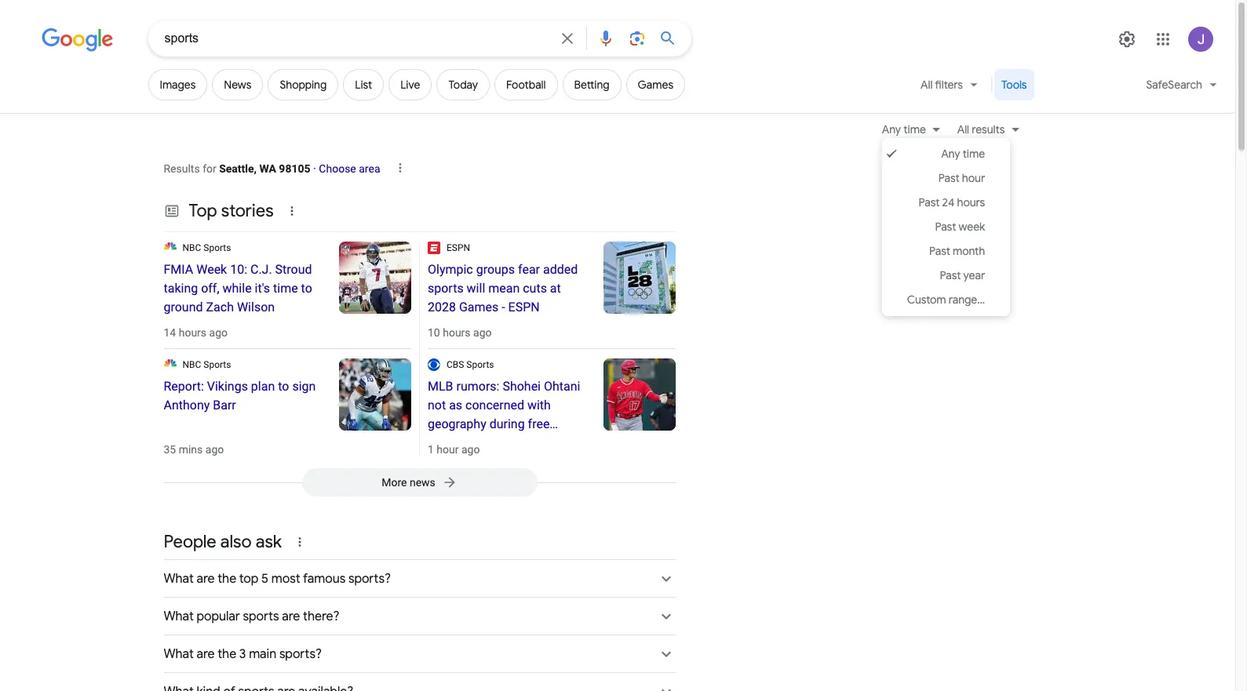 Task type: describe. For each thing, give the bounding box(es) containing it.
custom range...
[[907, 293, 985, 307]]

range...
[[949, 293, 985, 307]]

choose area button
[[319, 147, 380, 185]]

list link
[[343, 69, 384, 100]]

all results
[[958, 122, 1005, 137]]

fear
[[518, 262, 540, 277]]

all for all results
[[958, 122, 970, 137]]

past for past hour
[[939, 171, 960, 185]]

sports
[[428, 281, 464, 296]]

during
[[490, 417, 525, 432]]

today link
[[437, 69, 490, 100]]

zach
[[206, 300, 234, 315]]

seattle,
[[219, 163, 257, 175]]

report: vikings plan to sign anthony barr heading
[[164, 378, 323, 415]]

filters
[[935, 78, 963, 92]]

garnering
[[428, 455, 481, 470]]

past for past week
[[935, 220, 957, 234]]

shopping
[[280, 78, 327, 92]]

2 horizontal spatial hours
[[958, 196, 985, 210]]

custom
[[907, 293, 947, 307]]

news link
[[212, 69, 263, 100]]

at
[[550, 281, 561, 296]]

10 hours ago
[[428, 327, 492, 339]]

time inside fmia week 10: c.j. stroud taking off, while it's time to ground zach wilson
[[273, 281, 298, 296]]

espn inside olympic groups fear added sports will mean cuts at 2028 games - espn
[[508, 300, 540, 315]]

report: vikings plan to sign anthony barr
[[164, 379, 316, 413]]

past 24 hours
[[919, 196, 985, 210]]

35
[[164, 444, 176, 456]]

games inside olympic groups fear added sports will mean cuts at 2028 games - espn
[[459, 300, 499, 315]]

tools button
[[995, 69, 1034, 100]]

off,
[[201, 281, 219, 296]]

it's
[[255, 281, 270, 296]]

with
[[528, 398, 551, 413]]

ohtani
[[544, 379, 581, 394]]

list
[[355, 78, 372, 92]]

added
[[543, 262, 578, 277]]

nbc for report:
[[183, 360, 201, 371]]

plan
[[251, 379, 275, 394]]

while
[[223, 281, 252, 296]]

mlb rumors: shohei ohtani not as concerned with geography during free agency, aaron nola garnering interest
[[428, 379, 581, 470]]

to inside 'report: vikings plan to sign anthony barr'
[[278, 379, 289, 394]]

10
[[428, 327, 440, 339]]

week
[[959, 220, 985, 234]]

as
[[449, 398, 463, 413]]

football link
[[495, 69, 558, 100]]

cuts
[[523, 281, 547, 296]]

cbs
[[447, 360, 464, 371]]

betting
[[574, 78, 610, 92]]

c.j.
[[250, 262, 272, 277]]

will
[[467, 281, 485, 296]]

all filters
[[921, 78, 963, 92]]

olympic groups fear added sports will mean cuts at 2028 games - espn
[[428, 262, 578, 315]]

hours for fmia week 10: c.j. stroud taking off, while it's time to ground zach wilson
[[179, 327, 207, 339]]

menu containing any time
[[882, 138, 1011, 316]]

interest
[[484, 455, 526, 470]]

add betting element
[[574, 78, 610, 92]]

concerned
[[466, 398, 524, 413]]

google image
[[41, 28, 113, 52]]

barr
[[213, 398, 236, 413]]

1
[[428, 444, 434, 456]]

past 24 hours link
[[882, 191, 1011, 215]]

shopping link
[[268, 69, 339, 100]]

past week link
[[882, 215, 1011, 239]]

games inside 'games' link
[[638, 78, 674, 92]]

all for all filters
[[921, 78, 933, 92]]

aaron
[[473, 436, 506, 451]]

sports for rumors:
[[467, 360, 494, 371]]

1 hour ago
[[428, 444, 480, 456]]

not
[[428, 398, 446, 413]]

mean
[[489, 281, 520, 296]]

past for past month
[[930, 244, 951, 258]]

rumors:
[[457, 379, 500, 394]]

people
[[164, 532, 217, 554]]

mins
[[179, 444, 203, 456]]

anthony
[[164, 398, 210, 413]]

agency,
[[428, 436, 470, 451]]

football
[[506, 78, 546, 92]]

olympic
[[428, 262, 473, 277]]

fmia week 10: c.j. stroud taking off, while it's time to ground zach wilson heading
[[164, 261, 323, 317]]

fmia week 10: c.j. stroud taking off, while it's time to ground zach wilson
[[164, 262, 312, 315]]

Search search field
[[164, 30, 548, 49]]

nbc for fmia
[[183, 243, 201, 254]]

ago for off,
[[209, 327, 228, 339]]

any inside popup button
[[882, 122, 901, 137]]

safesearch
[[1147, 78, 1203, 92]]

any inside 'radio item'
[[941, 147, 961, 161]]

sports for vikings
[[204, 360, 231, 371]]

year
[[964, 269, 985, 283]]

more
[[382, 477, 407, 489]]

wilson
[[237, 300, 275, 315]]

∙
[[313, 163, 316, 175]]

add football element
[[506, 78, 546, 92]]

past for past year
[[940, 269, 961, 283]]

past year link
[[882, 264, 1011, 288]]



Task type: locate. For each thing, give the bounding box(es) containing it.
time inside popup button
[[904, 122, 926, 137]]

1 vertical spatial time
[[963, 147, 985, 161]]

results for seattle, wa 98105 ∙ choose area
[[164, 163, 380, 175]]

to left the sign at the left bottom of page
[[278, 379, 289, 394]]

any up any time 'radio item'
[[882, 122, 901, 137]]

geography
[[428, 417, 487, 432]]

hours
[[958, 196, 985, 210], [179, 327, 207, 339], [443, 327, 471, 339]]

past month link
[[882, 239, 1011, 264]]

1 vertical spatial all
[[958, 122, 970, 137]]

hour for 1
[[437, 444, 459, 456]]

custom range... menu item
[[907, 293, 985, 307]]

free
[[528, 417, 550, 432]]

any
[[882, 122, 901, 137], [941, 147, 961, 161]]

0 horizontal spatial games
[[459, 300, 499, 315]]

espn
[[447, 243, 470, 254], [508, 300, 540, 315]]

nbc sports up week
[[183, 243, 231, 254]]

past down past 24 hours link
[[935, 220, 957, 234]]

14 hours ago
[[164, 327, 228, 339]]

hours right 10
[[443, 327, 471, 339]]

all filters button
[[912, 69, 989, 107]]

sports up week
[[204, 243, 231, 254]]

past left 24 on the right of the page
[[919, 196, 940, 210]]

area
[[359, 163, 380, 175]]

1 horizontal spatial all
[[958, 122, 970, 137]]

1 horizontal spatial hour
[[962, 171, 985, 185]]

time
[[904, 122, 926, 137], [963, 147, 985, 161], [273, 281, 298, 296]]

ago for concerned
[[462, 444, 480, 456]]

games down will
[[459, 300, 499, 315]]

any time up past hour
[[941, 147, 985, 161]]

to inside fmia week 10: c.j. stroud taking off, while it's time to ground zach wilson
[[301, 281, 312, 296]]

all left filters
[[921, 78, 933, 92]]

report:
[[164, 379, 204, 394]]

olympic groups fear added sports will mean cuts at 2028 games - espn heading
[[428, 261, 588, 317]]

ago right mins
[[206, 444, 224, 456]]

-
[[502, 300, 505, 315]]

results
[[164, 163, 200, 175]]

past down any time 'radio item'
[[939, 171, 960, 185]]

search by image image
[[628, 29, 647, 48]]

espn right -
[[508, 300, 540, 315]]

results
[[972, 122, 1005, 137]]

groups
[[476, 262, 515, 277]]

0 horizontal spatial hour
[[437, 444, 459, 456]]

stories
[[221, 200, 274, 222]]

0 vertical spatial nbc sports
[[183, 243, 231, 254]]

stroud
[[275, 262, 312, 277]]

hour right '1'
[[437, 444, 459, 456]]

people also ask
[[164, 532, 282, 554]]

top
[[189, 200, 217, 222]]

hour up past 24 hours
[[962, 171, 985, 185]]

1 horizontal spatial hours
[[443, 327, 471, 339]]

nbc up report:
[[183, 360, 201, 371]]

1 horizontal spatial to
[[301, 281, 312, 296]]

2028
[[428, 300, 456, 315]]

news
[[410, 477, 436, 489]]

all left results
[[958, 122, 970, 137]]

month
[[953, 244, 985, 258]]

ago up the cbs sports
[[473, 327, 492, 339]]

nbc sports for week
[[183, 243, 231, 254]]

images
[[160, 78, 196, 92]]

14
[[164, 327, 176, 339]]

tools
[[1002, 78, 1027, 92]]

1 vertical spatial any time
[[941, 147, 985, 161]]

to down stroud
[[301, 281, 312, 296]]

1 nbc sports from the top
[[183, 243, 231, 254]]

1 vertical spatial nbc sports
[[183, 360, 231, 371]]

2 nbc from the top
[[183, 360, 201, 371]]

add list element
[[355, 78, 372, 92]]

time down stroud
[[273, 281, 298, 296]]

top stories
[[189, 200, 274, 222]]

any up past hour link at the top right of page
[[941, 147, 961, 161]]

espn up olympic
[[447, 243, 470, 254]]

0 vertical spatial nbc
[[183, 243, 201, 254]]

any time radio item
[[882, 142, 1011, 166]]

games down search by image
[[638, 78, 674, 92]]

time inside 'radio item'
[[963, 147, 985, 161]]

1 vertical spatial espn
[[508, 300, 540, 315]]

ago for barr
[[206, 444, 224, 456]]

nbc up fmia
[[183, 243, 201, 254]]

any time up any time 'radio item'
[[882, 122, 926, 137]]

menu
[[882, 138, 1011, 316]]

live link
[[389, 69, 432, 100]]

0 horizontal spatial to
[[278, 379, 289, 394]]

all inside popup button
[[921, 78, 933, 92]]

10:
[[230, 262, 247, 277]]

mlb rumors: shohei ohtani not as concerned with geography during free agency, aaron nola garnering interest heading
[[428, 378, 588, 470]]

0 horizontal spatial any
[[882, 122, 901, 137]]

1 horizontal spatial espn
[[508, 300, 540, 315]]

ground
[[164, 300, 203, 315]]

news
[[224, 78, 252, 92]]

taking
[[164, 281, 198, 296]]

0 vertical spatial espn
[[447, 243, 470, 254]]

past for past 24 hours
[[919, 196, 940, 210]]

sports up vikings
[[204, 360, 231, 371]]

0 horizontal spatial any time
[[882, 122, 926, 137]]

35 mins ago
[[164, 444, 224, 456]]

past hour
[[939, 171, 985, 185]]

more news link
[[176, 469, 663, 497]]

add live element
[[401, 78, 420, 92]]

search by voice image
[[596, 29, 615, 48]]

1 nbc from the top
[[183, 243, 201, 254]]

hours right 24 on the right of the page
[[958, 196, 985, 210]]

hours right 14 at the left top of page
[[179, 327, 207, 339]]

any time
[[882, 122, 926, 137], [941, 147, 985, 161]]

week
[[196, 262, 227, 277]]

0 horizontal spatial all
[[921, 78, 933, 92]]

hour for past
[[962, 171, 985, 185]]

nbc sports
[[183, 243, 231, 254], [183, 360, 231, 371]]

hour
[[962, 171, 985, 185], [437, 444, 459, 456]]

0 vertical spatial any
[[882, 122, 901, 137]]

0 vertical spatial to
[[301, 281, 312, 296]]

ago down zach
[[209, 327, 228, 339]]

past month
[[930, 244, 985, 258]]

0 vertical spatial all
[[921, 78, 933, 92]]

sports for week
[[204, 243, 231, 254]]

images link
[[148, 69, 208, 100]]

1 vertical spatial hour
[[437, 444, 459, 456]]

games link
[[626, 69, 685, 100]]

0 horizontal spatial hours
[[179, 327, 207, 339]]

1 vertical spatial to
[[278, 379, 289, 394]]

nbc sports for vikings
[[183, 360, 231, 371]]

any time inside any time popup button
[[882, 122, 926, 137]]

0 horizontal spatial espn
[[447, 243, 470, 254]]

2 vertical spatial time
[[273, 281, 298, 296]]

0 vertical spatial any time
[[882, 122, 926, 137]]

1 horizontal spatial games
[[638, 78, 674, 92]]

mlb
[[428, 379, 453, 394]]

ago
[[209, 327, 228, 339], [473, 327, 492, 339], [206, 444, 224, 456], [462, 444, 480, 456]]

sports up rumors:
[[467, 360, 494, 371]]

1 horizontal spatial time
[[904, 122, 926, 137]]

add games element
[[638, 78, 674, 92]]

betting link
[[563, 69, 622, 100]]

all results button
[[948, 121, 1027, 138]]

1 horizontal spatial any
[[941, 147, 961, 161]]

hours for olympic groups fear added sports will mean cuts at 2028 games - espn
[[443, 327, 471, 339]]

all
[[921, 78, 933, 92], [958, 122, 970, 137]]

0 vertical spatial games
[[638, 78, 674, 92]]

also
[[221, 532, 252, 554]]

ago for mean
[[473, 327, 492, 339]]

98105
[[279, 163, 311, 175]]

2 horizontal spatial time
[[963, 147, 985, 161]]

past down past week link
[[930, 244, 951, 258]]

cbs sports
[[447, 360, 494, 371]]

all inside popup button
[[958, 122, 970, 137]]

fmia
[[164, 262, 193, 277]]

2 nbc sports from the top
[[183, 360, 231, 371]]

add today element
[[449, 78, 478, 92]]

any time button
[[882, 121, 948, 138]]

today
[[449, 78, 478, 92]]

sign
[[292, 379, 316, 394]]

safesearch button
[[1137, 69, 1227, 107]]

choose
[[319, 163, 356, 175]]

time down all results at the top right of the page
[[963, 147, 985, 161]]

1 vertical spatial games
[[459, 300, 499, 315]]

1 vertical spatial any
[[941, 147, 961, 161]]

0 vertical spatial hour
[[962, 171, 985, 185]]

24
[[943, 196, 955, 210]]

ago down 'geography'
[[462, 444, 480, 456]]

past left "year"
[[940, 269, 961, 283]]

ask
[[256, 532, 282, 554]]

vikings
[[207, 379, 248, 394]]

time up any time 'radio item'
[[904, 122, 926, 137]]

past week
[[935, 220, 985, 234]]

0 horizontal spatial time
[[273, 281, 298, 296]]

shohei
[[503, 379, 541, 394]]

1 vertical spatial nbc
[[183, 360, 201, 371]]

0 vertical spatial time
[[904, 122, 926, 137]]

1 horizontal spatial any time
[[941, 147, 985, 161]]

nbc sports up vikings
[[183, 360, 231, 371]]

None search field
[[0, 20, 691, 57]]

past hour link
[[882, 166, 1011, 191]]

any time inside any time 'radio item'
[[941, 147, 985, 161]]



Task type: vqa. For each thing, say whether or not it's contained in the screenshot.
THE SAFESEARCH dropdown button
yes



